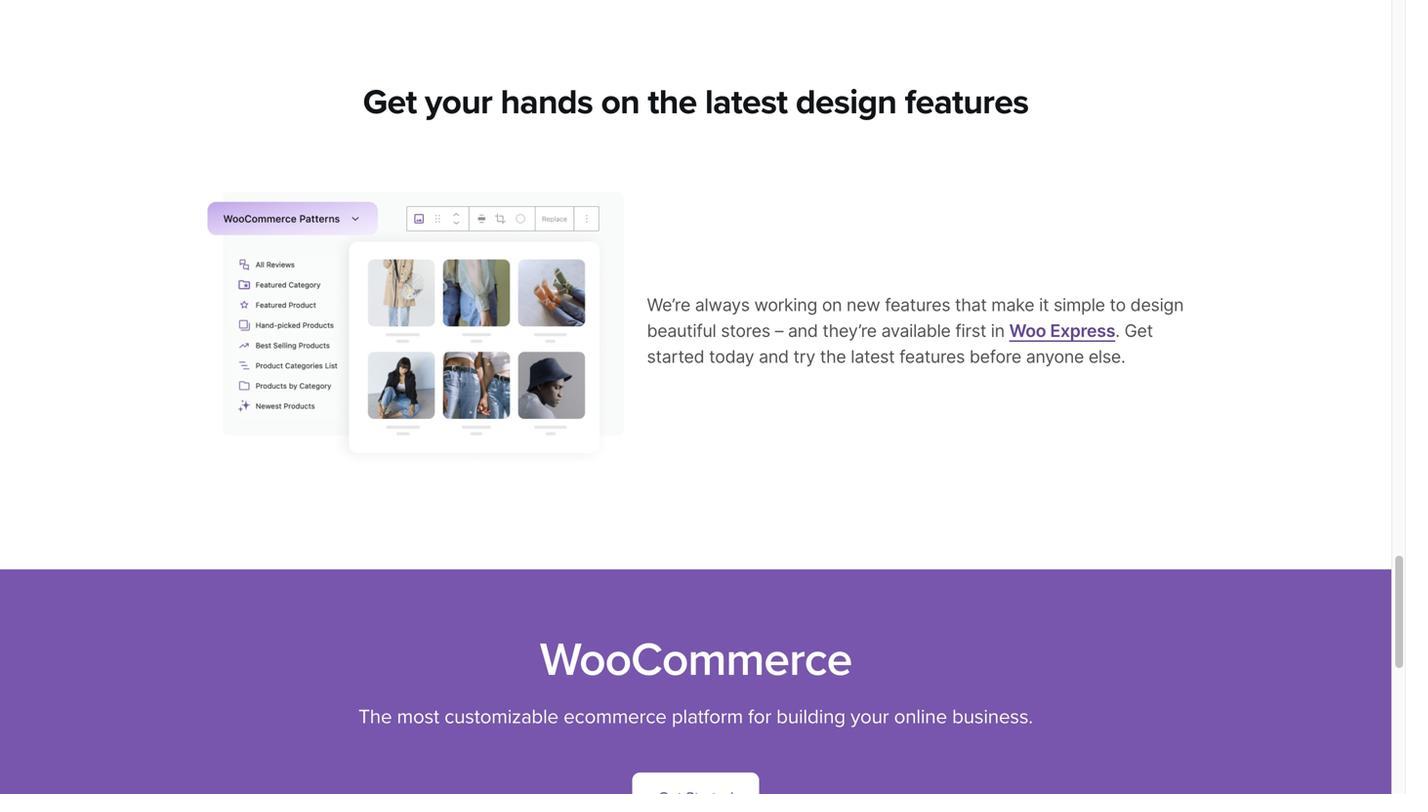 Task type: describe. For each thing, give the bounding box(es) containing it.
anyone
[[1026, 346, 1084, 367]]

the most customizable ecommerce platform for building your online business.
[[359, 705, 1033, 729]]

make
[[992, 294, 1035, 315]]

simple
[[1054, 294, 1105, 315]]

features inside . get started today and try the latest features before anyone else.
[[900, 346, 965, 367]]

hands
[[501, 82, 593, 123]]

the
[[359, 705, 392, 729]]

business.
[[952, 705, 1033, 729]]

we're
[[647, 294, 691, 315]]

working
[[755, 294, 818, 315]]

on for hands
[[601, 82, 640, 123]]

building
[[777, 705, 846, 729]]

stores
[[721, 320, 771, 341]]

ecommerce
[[564, 705, 667, 729]]

woo express
[[1010, 320, 1116, 341]]

platform
[[672, 705, 743, 729]]

0 vertical spatial your
[[425, 82, 492, 123]]

0 horizontal spatial latest
[[705, 82, 788, 123]]

.
[[1116, 320, 1120, 341]]

latest inside . get started today and try the latest features before anyone else.
[[851, 346, 895, 367]]

to
[[1110, 294, 1126, 315]]

available
[[882, 320, 951, 341]]

0 vertical spatial features
[[905, 82, 1029, 123]]

customizable
[[445, 705, 559, 729]]

the inside . get started today and try the latest features before anyone else.
[[820, 346, 846, 367]]

else.
[[1089, 346, 1126, 367]]

get your hands on the latest design features
[[363, 82, 1029, 123]]

features inside we're always working on new features that make it simple to design beautiful stores – and they're available first in
[[885, 294, 951, 315]]



Task type: vqa. For each thing, say whether or not it's contained in the screenshot.
available
yes



Task type: locate. For each thing, give the bounding box(es) containing it.
on inside we're always working on new features that make it simple to design beautiful stores – and they're available first in
[[822, 294, 842, 315]]

beautiful
[[647, 320, 716, 341]]

get
[[363, 82, 417, 123], [1125, 320, 1153, 341]]

1 vertical spatial get
[[1125, 320, 1153, 341]]

1 vertical spatial and
[[759, 346, 789, 367]]

0 vertical spatial and
[[788, 320, 818, 341]]

first
[[956, 320, 987, 341]]

0 horizontal spatial your
[[425, 82, 492, 123]]

and
[[788, 320, 818, 341], [759, 346, 789, 367]]

design
[[796, 82, 897, 123], [1131, 294, 1184, 315]]

woocommerce
[[540, 632, 852, 688]]

. get started today and try the latest features before anyone else.
[[647, 320, 1153, 367]]

and inside . get started today and try the latest features before anyone else.
[[759, 346, 789, 367]]

1 horizontal spatial design
[[1131, 294, 1184, 315]]

1 horizontal spatial on
[[822, 294, 842, 315]]

0 vertical spatial get
[[363, 82, 417, 123]]

the
[[648, 82, 697, 123], [820, 346, 846, 367]]

express
[[1051, 320, 1116, 341]]

on right hands
[[601, 82, 640, 123]]

they're
[[823, 320, 877, 341]]

woo express link
[[1010, 320, 1116, 341]]

1 horizontal spatial latest
[[851, 346, 895, 367]]

1 vertical spatial your
[[851, 705, 889, 729]]

and right –
[[788, 320, 818, 341]]

before
[[970, 346, 1022, 367]]

and down –
[[759, 346, 789, 367]]

today
[[709, 346, 754, 367]]

try
[[794, 346, 816, 367]]

we're always working on new features that make it simple to design beautiful stores – and they're available first in
[[647, 294, 1184, 341]]

design inside we're always working on new features that make it simple to design beautiful stores – and they're available first in
[[1131, 294, 1184, 315]]

your left online
[[851, 705, 889, 729]]

on
[[601, 82, 640, 123], [822, 294, 842, 315]]

for
[[748, 705, 772, 729]]

–
[[775, 320, 784, 341]]

0 vertical spatial design
[[796, 82, 897, 123]]

0 horizontal spatial the
[[648, 82, 697, 123]]

2 vertical spatial features
[[900, 346, 965, 367]]

1 vertical spatial latest
[[851, 346, 895, 367]]

0 horizontal spatial get
[[363, 82, 417, 123]]

most
[[397, 705, 439, 729]]

1 horizontal spatial the
[[820, 346, 846, 367]]

1 vertical spatial features
[[885, 294, 951, 315]]

that
[[955, 294, 987, 315]]

1 vertical spatial the
[[820, 346, 846, 367]]

1 horizontal spatial your
[[851, 705, 889, 729]]

it
[[1039, 294, 1049, 315]]

always
[[695, 294, 750, 315]]

woo
[[1010, 320, 1046, 341]]

get inside . get started today and try the latest features before anyone else.
[[1125, 320, 1153, 341]]

0 vertical spatial the
[[648, 82, 697, 123]]

0 vertical spatial latest
[[705, 82, 788, 123]]

and inside we're always working on new features that make it simple to design beautiful stores – and they're available first in
[[788, 320, 818, 341]]

latest
[[705, 82, 788, 123], [851, 346, 895, 367]]

0 horizontal spatial design
[[796, 82, 897, 123]]

1 vertical spatial on
[[822, 294, 842, 315]]

online
[[894, 705, 947, 729]]

on for working
[[822, 294, 842, 315]]

on up they're
[[822, 294, 842, 315]]

your
[[425, 82, 492, 123], [851, 705, 889, 729]]

new
[[847, 294, 881, 315]]

0 horizontal spatial on
[[601, 82, 640, 123]]

started
[[647, 346, 705, 367]]

0 vertical spatial on
[[601, 82, 640, 123]]

1 horizontal spatial get
[[1125, 320, 1153, 341]]

1 vertical spatial design
[[1131, 294, 1184, 315]]

features
[[905, 82, 1029, 123], [885, 294, 951, 315], [900, 346, 965, 367]]

in
[[991, 320, 1005, 341]]

your left hands
[[425, 82, 492, 123]]



